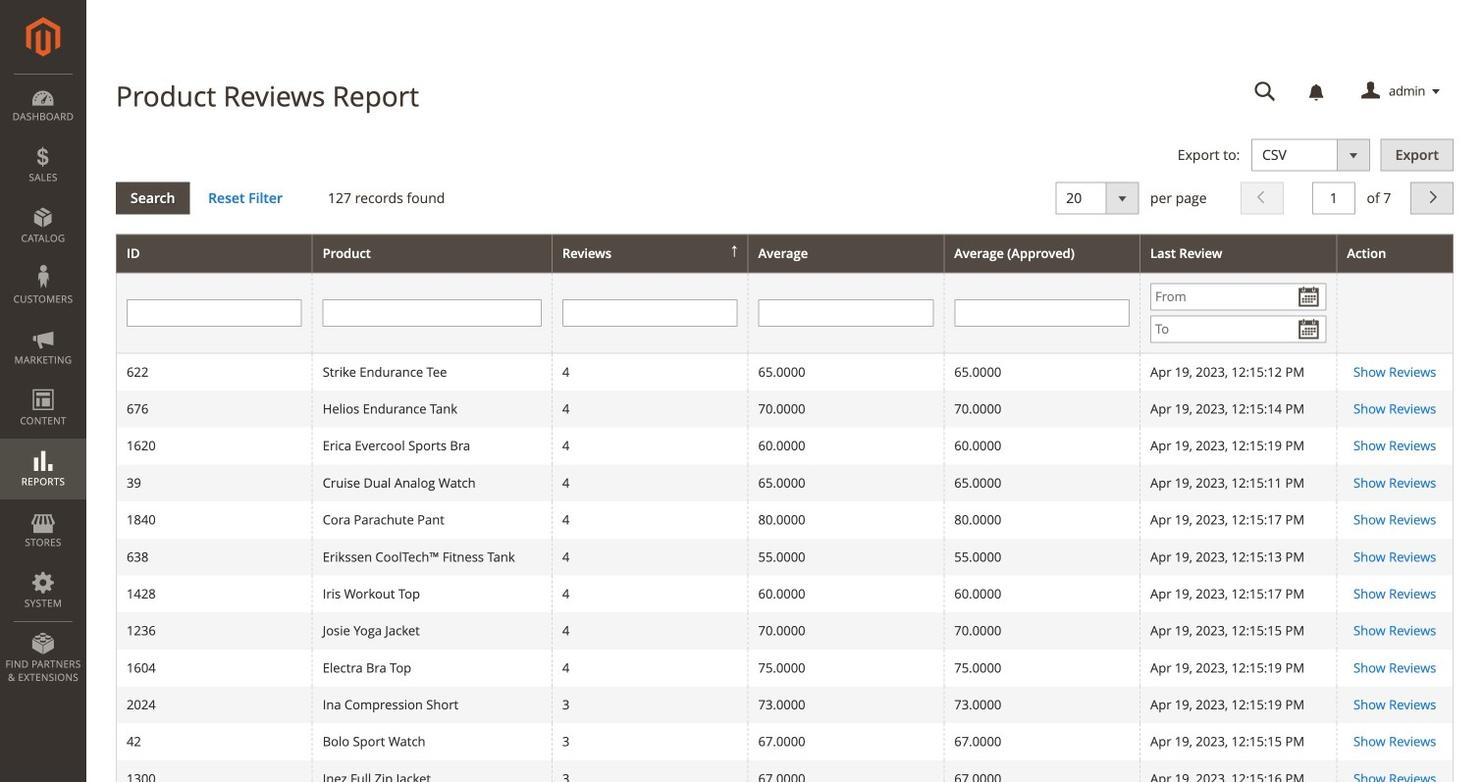 Task type: locate. For each thing, give the bounding box(es) containing it.
None text field
[[1241, 75, 1290, 109], [323, 299, 542, 327], [563, 299, 738, 327], [759, 299, 934, 327], [955, 299, 1130, 327], [1241, 75, 1290, 109], [323, 299, 542, 327], [563, 299, 738, 327], [759, 299, 934, 327], [955, 299, 1130, 327]]

None text field
[[1313, 182, 1356, 215], [127, 299, 302, 327], [1313, 182, 1356, 215], [127, 299, 302, 327]]

To text field
[[1151, 316, 1327, 343]]

menu bar
[[0, 74, 86, 695]]



Task type: describe. For each thing, give the bounding box(es) containing it.
From text field
[[1151, 283, 1327, 311]]

magento admin panel image
[[26, 17, 60, 57]]



Task type: vqa. For each thing, say whether or not it's contained in the screenshot.
menu bar on the left
yes



